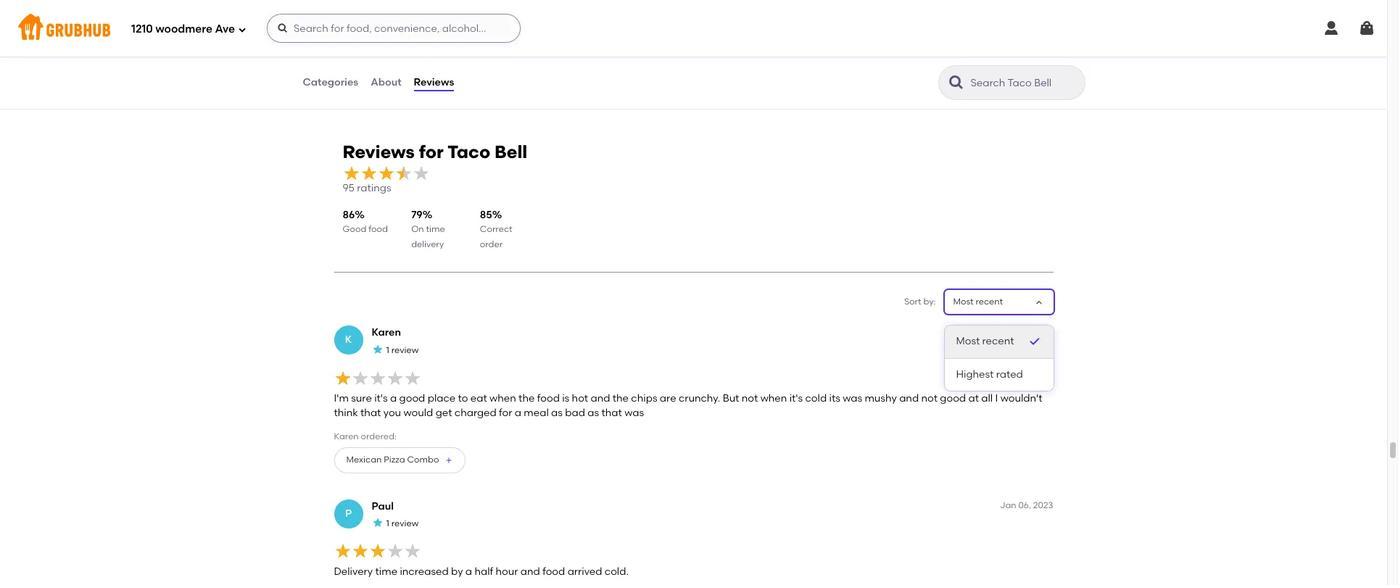 Task type: describe. For each thing, give the bounding box(es) containing it.
wouldn't
[[1001, 392, 1043, 405]]

0 vertical spatial was
[[843, 392, 863, 405]]

1 horizontal spatial svg image
[[277, 22, 289, 34]]

jan
[[1001, 500, 1017, 511]]

85
[[480, 209, 492, 221]]

most recent inside option
[[957, 335, 1015, 348]]

2 mi from the left
[[603, 63, 613, 73]]

2 good from the left
[[941, 392, 966, 405]]

most recent option
[[945, 326, 1054, 359]]

2 it's from the left
[[790, 392, 803, 405]]

bowls
[[344, 32, 368, 42]]

k
[[345, 334, 352, 346]]

taco bell
[[323, 13, 375, 27]]

review for paul
[[392, 519, 419, 529]]

is
[[562, 392, 570, 405]]

95 ratings
[[343, 182, 391, 195]]

1210
[[131, 22, 153, 35]]

most inside field
[[954, 297, 974, 307]]

1 the from the left
[[519, 392, 535, 405]]

0.80
[[323, 63, 341, 73]]

sort
[[905, 297, 922, 307]]

2023 for i'm sure it's a good place to eat when the food is hot and the chips are crunchy. but not when it's cold its was mushy  and not good at all  i wouldn't think that you would get charged for a meal as bad as that was
[[1034, 327, 1054, 337]]

paul
[[372, 500, 394, 513]]

good
[[343, 224, 367, 235]]

1 that from the left
[[361, 407, 381, 419]]

delivery
[[334, 566, 373, 579]]

1 it's from the left
[[374, 392, 388, 405]]

86
[[343, 209, 355, 221]]

Search for food, convenience, alcohol... search field
[[267, 14, 521, 43]]

crunchy.
[[679, 392, 721, 405]]

to
[[458, 392, 468, 405]]

0 vertical spatial taco
[[323, 13, 351, 27]]

1 as from the left
[[551, 407, 563, 419]]

search icon image
[[948, 74, 965, 91]]

Search Taco Bell search field
[[970, 76, 1081, 90]]

jan 06, 2023
[[1001, 500, 1054, 511]]

1 svg image from the left
[[1323, 20, 1341, 37]]

reviews for reviews
[[414, 76, 454, 88]]

79
[[412, 209, 423, 221]]

karen for karen ordered:
[[334, 432, 359, 442]]

for inside the i'm sure it's a good place to eat when the food is hot and the chips are crunchy. but not when it's cold its was mushy  and not good at all  i wouldn't think that you would get charged for a meal as bad as that was
[[499, 407, 513, 419]]

charged
[[455, 407, 497, 419]]

cold
[[806, 392, 827, 405]]

delivery
[[412, 239, 444, 249]]

sure
[[351, 392, 372, 405]]

ratings for 20 ratings
[[1030, 65, 1065, 78]]

pizza
[[384, 455, 405, 465]]

1 20–30 from the left
[[583, 51, 608, 61]]

0 vertical spatial most recent
[[954, 297, 1004, 307]]

correct
[[480, 224, 513, 235]]

1 for karen
[[386, 345, 390, 355]]

2 when from the left
[[761, 392, 787, 405]]

2023 for delivery time increased by a half hour and food arrived cold.
[[1034, 500, 1054, 511]]

reviews for reviews for taco bell
[[343, 142, 415, 163]]

2 as from the left
[[588, 407, 599, 419]]

i'm sure it's a good place to eat when the food is hot and the chips are crunchy. but not when it's cold its was mushy  and not good at all  i wouldn't think that you would get charged for a meal as bad as that was
[[334, 392, 1043, 419]]

95
[[343, 182, 355, 195]]

eat
[[471, 392, 487, 405]]

2 that from the left
[[602, 407, 622, 419]]

bad
[[565, 407, 585, 419]]

taco bell link
[[323, 12, 546, 29]]

2 vertical spatial food
[[543, 566, 565, 579]]

get
[[436, 407, 452, 419]]

jul
[[1004, 327, 1017, 337]]

reviews button
[[413, 57, 455, 109]]

1 review for paul
[[386, 519, 419, 529]]

food inside 86 good food
[[369, 224, 388, 235]]

1 horizontal spatial bell
[[495, 142, 528, 163]]

1 when from the left
[[490, 392, 516, 405]]

20
[[1016, 65, 1028, 78]]

mexican
[[346, 455, 382, 465]]

86 good food
[[343, 209, 388, 235]]

subscription pass image
[[323, 32, 338, 44]]

jul 08, 2023
[[1004, 327, 1054, 337]]

most inside option
[[957, 335, 980, 348]]

2 2.65 from the left
[[842, 63, 859, 73]]

by
[[451, 566, 463, 579]]

categories button
[[302, 57, 359, 109]]

karen for karen
[[372, 327, 401, 339]]

on
[[412, 224, 424, 235]]

1 good from the left
[[399, 392, 425, 405]]

woodmere
[[156, 22, 213, 35]]

main navigation navigation
[[0, 0, 1388, 57]]

its
[[830, 392, 841, 405]]

1 not from the left
[[742, 392, 758, 405]]



Task type: locate. For each thing, give the bounding box(es) containing it.
0 vertical spatial for
[[419, 142, 444, 163]]

0 horizontal spatial as
[[551, 407, 563, 419]]

time
[[426, 224, 445, 235], [375, 566, 398, 579]]

2 vertical spatial a
[[466, 566, 472, 579]]

1 vertical spatial taco
[[448, 142, 491, 163]]

karen right 'k'
[[372, 327, 401, 339]]

1 down paul
[[386, 519, 390, 529]]

when
[[490, 392, 516, 405], [761, 392, 787, 405]]

0 vertical spatial karen
[[372, 327, 401, 339]]

star icon image
[[372, 344, 383, 355], [372, 517, 383, 529]]

as down is
[[551, 407, 563, 419]]

recent
[[976, 297, 1004, 307], [983, 335, 1015, 348]]

1 horizontal spatial karen
[[372, 327, 401, 339]]

1 2.65 from the left
[[583, 63, 600, 73]]

0 vertical spatial a
[[390, 392, 397, 405]]

for right charged at bottom
[[499, 407, 513, 419]]

1 horizontal spatial ratings
[[1030, 65, 1065, 78]]

a up you
[[390, 392, 397, 405]]

1 review
[[386, 345, 419, 355], [386, 519, 419, 529]]

cold.
[[605, 566, 629, 579]]

recent inside field
[[976, 297, 1004, 307]]

reviews
[[414, 76, 454, 88], [343, 142, 415, 163]]

0 vertical spatial bell
[[354, 13, 375, 27]]

check icon image
[[1028, 335, 1042, 349]]

1 vertical spatial ratings
[[357, 182, 391, 195]]

star icon image for karen
[[372, 344, 383, 355]]

you
[[384, 407, 401, 419]]

think
[[334, 407, 358, 419]]

0 horizontal spatial when
[[490, 392, 516, 405]]

2 horizontal spatial min
[[869, 51, 885, 61]]

2.65
[[583, 63, 600, 73], [842, 63, 859, 73]]

most recent
[[954, 297, 1004, 307], [957, 335, 1015, 348]]

highest
[[957, 368, 994, 381]]

2 star icon image from the top
[[372, 517, 383, 529]]

a right by
[[466, 566, 472, 579]]

0 vertical spatial recent
[[976, 297, 1004, 307]]

1 horizontal spatial and
[[591, 392, 611, 405]]

1 vertical spatial review
[[392, 519, 419, 529]]

min
[[349, 51, 364, 61], [610, 51, 626, 61], [869, 51, 885, 61]]

20 ratings
[[1016, 65, 1065, 78]]

1 20–30 min 2.65 mi from the left
[[583, 51, 626, 73]]

sort by:
[[905, 297, 936, 307]]

15–25 min 0.80 mi
[[323, 51, 364, 73]]

1 vertical spatial time
[[375, 566, 398, 579]]

ratings
[[1030, 65, 1065, 78], [357, 182, 391, 195]]

1 horizontal spatial min
[[610, 51, 626, 61]]

but
[[723, 392, 740, 405]]

taco up 85
[[448, 142, 491, 163]]

1 horizontal spatial 20–30
[[842, 51, 867, 61]]

0 horizontal spatial 20–30 min 2.65 mi
[[583, 51, 626, 73]]

that
[[361, 407, 381, 419], [602, 407, 622, 419]]

review down paul
[[392, 519, 419, 529]]

most
[[954, 297, 974, 307], [957, 335, 980, 348]]

karen
[[372, 327, 401, 339], [334, 432, 359, 442]]

review
[[392, 345, 419, 355], [392, 519, 419, 529]]

1 horizontal spatial as
[[588, 407, 599, 419]]

0 horizontal spatial svg image
[[1323, 20, 1341, 37]]

0 horizontal spatial for
[[419, 142, 444, 163]]

0 vertical spatial ratings
[[1030, 65, 1065, 78]]

not
[[742, 392, 758, 405], [922, 392, 938, 405]]

1 vertical spatial 1 review
[[386, 519, 419, 529]]

1 horizontal spatial time
[[426, 224, 445, 235]]

mushy
[[865, 392, 897, 405]]

recent left 08,
[[983, 335, 1015, 348]]

caret down icon image
[[1034, 296, 1045, 308]]

1 vertical spatial 2023
[[1034, 500, 1054, 511]]

2 horizontal spatial and
[[900, 392, 919, 405]]

1 horizontal spatial for
[[499, 407, 513, 419]]

2 1 from the top
[[386, 519, 390, 529]]

and right hot on the left of the page
[[591, 392, 611, 405]]

ratings right 95
[[357, 182, 391, 195]]

1 horizontal spatial was
[[843, 392, 863, 405]]

1 vertical spatial 1
[[386, 519, 390, 529]]

1 vertical spatial bell
[[495, 142, 528, 163]]

plus icon image
[[445, 456, 454, 465]]

for up the 79 at the top of the page
[[419, 142, 444, 163]]

1 vertical spatial most
[[957, 335, 980, 348]]

svg image
[[1323, 20, 1341, 37], [1359, 20, 1376, 37]]

0 vertical spatial 1
[[386, 345, 390, 355]]

15–25
[[323, 51, 347, 61]]

review for karen
[[392, 345, 419, 355]]

time right delivery
[[375, 566, 398, 579]]

0 horizontal spatial taco
[[323, 13, 351, 27]]

1 review for karen
[[386, 345, 419, 355]]

time inside the '79 on time delivery'
[[426, 224, 445, 235]]

for
[[419, 142, 444, 163], [499, 407, 513, 419]]

0 vertical spatial review
[[392, 345, 419, 355]]

ave
[[215, 22, 235, 35]]

0 horizontal spatial was
[[625, 407, 644, 419]]

svg image left subscription pass icon
[[277, 22, 289, 34]]

a
[[390, 392, 397, 405], [515, 407, 522, 419], [466, 566, 472, 579]]

1 1 review from the top
[[386, 345, 419, 355]]

as
[[551, 407, 563, 419], [588, 407, 599, 419]]

0 horizontal spatial good
[[399, 392, 425, 405]]

85 correct order
[[480, 209, 513, 249]]

2 not from the left
[[922, 392, 938, 405]]

most up highest
[[957, 335, 980, 348]]

rated
[[997, 368, 1024, 381]]

mexican pizza combo
[[346, 455, 439, 465]]

food left is
[[537, 392, 560, 405]]

0 horizontal spatial ratings
[[357, 182, 391, 195]]

recent up most recent option
[[976, 297, 1004, 307]]

p
[[345, 508, 352, 520]]

highest rated
[[957, 368, 1024, 381]]

that right bad
[[602, 407, 622, 419]]

ratings for 95 ratings
[[357, 182, 391, 195]]

20–30 min 2.65 mi
[[583, 51, 626, 73], [842, 51, 885, 73]]

1 horizontal spatial when
[[761, 392, 787, 405]]

order
[[480, 239, 503, 249]]

karen down think
[[334, 432, 359, 442]]

1 horizontal spatial mi
[[603, 63, 613, 73]]

3 min from the left
[[869, 51, 885, 61]]

0 horizontal spatial and
[[521, 566, 540, 579]]

good left at at the bottom right of page
[[941, 392, 966, 405]]

0 horizontal spatial karen
[[334, 432, 359, 442]]

star icon image right 'k'
[[372, 344, 383, 355]]

0 vertical spatial food
[[369, 224, 388, 235]]

0 horizontal spatial the
[[519, 392, 535, 405]]

reviews right about
[[414, 76, 454, 88]]

ordered:
[[361, 432, 397, 442]]

about
[[371, 76, 402, 88]]

0 horizontal spatial time
[[375, 566, 398, 579]]

not right but
[[742, 392, 758, 405]]

0 horizontal spatial it's
[[374, 392, 388, 405]]

2 the from the left
[[613, 392, 629, 405]]

reviews up 95 ratings
[[343, 142, 415, 163]]

1 star icon image from the top
[[372, 344, 383, 355]]

1 review from the top
[[392, 345, 419, 355]]

and right mushy
[[900, 392, 919, 405]]

and
[[591, 392, 611, 405], [900, 392, 919, 405], [521, 566, 540, 579]]

1 2023 from the top
[[1034, 327, 1054, 337]]

recent inside option
[[983, 335, 1015, 348]]

when left cold
[[761, 392, 787, 405]]

0 horizontal spatial a
[[390, 392, 397, 405]]

half
[[475, 566, 494, 579]]

1 vertical spatial recent
[[983, 335, 1015, 348]]

that down sure
[[361, 407, 381, 419]]

1 horizontal spatial that
[[602, 407, 622, 419]]

food inside the i'm sure it's a good place to eat when the food is hot and the chips are crunchy. but not when it's cold its was mushy  and not good at all  i wouldn't think that you would get charged for a meal as bad as that was
[[537, 392, 560, 405]]

1 vertical spatial star icon image
[[372, 517, 383, 529]]

1 review down paul
[[386, 519, 419, 529]]

0 vertical spatial star icon image
[[372, 344, 383, 355]]

1 horizontal spatial a
[[466, 566, 472, 579]]

20–30
[[583, 51, 608, 61], [842, 51, 867, 61]]

karen ordered:
[[334, 432, 397, 442]]

it's left cold
[[790, 392, 803, 405]]

place
[[428, 392, 456, 405]]

3 mi from the left
[[862, 63, 872, 73]]

06,
[[1019, 500, 1032, 511]]

1 min from the left
[[349, 51, 364, 61]]

it's
[[374, 392, 388, 405], [790, 392, 803, 405]]

arrived
[[568, 566, 603, 579]]

increased
[[400, 566, 449, 579]]

food left arrived
[[543, 566, 565, 579]]

2 20–30 from the left
[[842, 51, 867, 61]]

1210 woodmere ave
[[131, 22, 235, 35]]

i
[[996, 392, 999, 405]]

0 horizontal spatial 2.65
[[583, 63, 600, 73]]

the up meal
[[519, 392, 535, 405]]

food right the good
[[369, 224, 388, 235]]

i'm
[[334, 392, 349, 405]]

2 1 review from the top
[[386, 519, 419, 529]]

it's up you
[[374, 392, 388, 405]]

1 vertical spatial reviews
[[343, 142, 415, 163]]

79 on time delivery
[[412, 209, 445, 249]]

0 vertical spatial reviews
[[414, 76, 454, 88]]

hot
[[572, 392, 589, 405]]

delivery time increased by a half hour and food arrived cold.
[[334, 566, 629, 579]]

1 horizontal spatial 20–30 min 2.65 mi
[[842, 51, 885, 73]]

1 horizontal spatial the
[[613, 392, 629, 405]]

good
[[399, 392, 425, 405], [941, 392, 966, 405]]

08,
[[1019, 327, 1032, 337]]

most recent up highest rated
[[957, 335, 1015, 348]]

2023 right 06,
[[1034, 500, 1054, 511]]

0 horizontal spatial not
[[742, 392, 758, 405]]

0 vertical spatial most
[[954, 297, 974, 307]]

reviews inside the reviews button
[[414, 76, 454, 88]]

2 review from the top
[[392, 519, 419, 529]]

most right by:
[[954, 297, 974, 307]]

would
[[404, 407, 433, 419]]

food
[[369, 224, 388, 235], [537, 392, 560, 405], [543, 566, 565, 579]]

Sort by: field
[[954, 296, 1004, 309]]

chips
[[632, 392, 658, 405]]

meal
[[524, 407, 549, 419]]

0 horizontal spatial 20–30
[[583, 51, 608, 61]]

1 mi from the left
[[344, 63, 355, 73]]

2 min from the left
[[610, 51, 626, 61]]

0 vertical spatial 2023
[[1034, 327, 1054, 337]]

2 horizontal spatial a
[[515, 407, 522, 419]]

ratings right 20
[[1030, 65, 1065, 78]]

2 20–30 min 2.65 mi from the left
[[842, 51, 885, 73]]

0 horizontal spatial svg image
[[238, 25, 247, 34]]

are
[[660, 392, 677, 405]]

1 1 from the top
[[386, 345, 390, 355]]

0 horizontal spatial mi
[[344, 63, 355, 73]]

1 horizontal spatial 2.65
[[842, 63, 859, 73]]

a left meal
[[515, 407, 522, 419]]

star icon image for paul
[[372, 517, 383, 529]]

1 horizontal spatial taco
[[448, 142, 491, 163]]

min inside 15–25 min 0.80 mi
[[349, 51, 364, 61]]

at
[[969, 392, 979, 405]]

2023 right 08,
[[1034, 327, 1054, 337]]

when right eat
[[490, 392, 516, 405]]

review right 'k'
[[392, 345, 419, 355]]

2023
[[1034, 327, 1054, 337], [1034, 500, 1054, 511]]

0 vertical spatial 1 review
[[386, 345, 419, 355]]

good up would
[[399, 392, 425, 405]]

star icon image down paul
[[372, 517, 383, 529]]

the left chips
[[613, 392, 629, 405]]

1 vertical spatial most recent
[[957, 335, 1015, 348]]

was down chips
[[625, 407, 644, 419]]

0 horizontal spatial min
[[349, 51, 364, 61]]

reviews for taco bell
[[343, 142, 528, 163]]

1 horizontal spatial good
[[941, 392, 966, 405]]

categories
[[303, 76, 359, 88]]

0 horizontal spatial bell
[[354, 13, 375, 27]]

1 review right 'k'
[[386, 345, 419, 355]]

mexican pizza combo button
[[334, 447, 466, 474]]

1 horizontal spatial svg image
[[1359, 20, 1376, 37]]

mi inside 15–25 min 0.80 mi
[[344, 63, 355, 73]]

1 for paul
[[386, 519, 390, 529]]

all
[[982, 392, 993, 405]]

as right bad
[[588, 407, 599, 419]]

1 vertical spatial for
[[499, 407, 513, 419]]

most recent up most recent option
[[954, 297, 1004, 307]]

bell
[[354, 13, 375, 27], [495, 142, 528, 163]]

1 vertical spatial a
[[515, 407, 522, 419]]

time up delivery
[[426, 224, 445, 235]]

1 vertical spatial karen
[[334, 432, 359, 442]]

by:
[[924, 297, 936, 307]]

1 horizontal spatial it's
[[790, 392, 803, 405]]

1 vertical spatial food
[[537, 392, 560, 405]]

was right the its
[[843, 392, 863, 405]]

about button
[[370, 57, 402, 109]]

1 vertical spatial was
[[625, 407, 644, 419]]

svg image right ave
[[238, 25, 247, 34]]

and right "hour"
[[521, 566, 540, 579]]

combo
[[407, 455, 439, 465]]

0 horizontal spatial that
[[361, 407, 381, 419]]

taco
[[323, 13, 351, 27], [448, 142, 491, 163]]

2 2023 from the top
[[1034, 500, 1054, 511]]

hour
[[496, 566, 518, 579]]

taco up subscription pass icon
[[323, 13, 351, 27]]

not left at at the bottom right of page
[[922, 392, 938, 405]]

2 horizontal spatial mi
[[862, 63, 872, 73]]

2 svg image from the left
[[1359, 20, 1376, 37]]

0 vertical spatial time
[[426, 224, 445, 235]]

was
[[843, 392, 863, 405], [625, 407, 644, 419]]

1 right 'k'
[[386, 345, 390, 355]]

1 horizontal spatial not
[[922, 392, 938, 405]]

svg image
[[277, 22, 289, 34], [238, 25, 247, 34]]



Task type: vqa. For each thing, say whether or not it's contained in the screenshot.
the bottommost the Thanks Pizza
no



